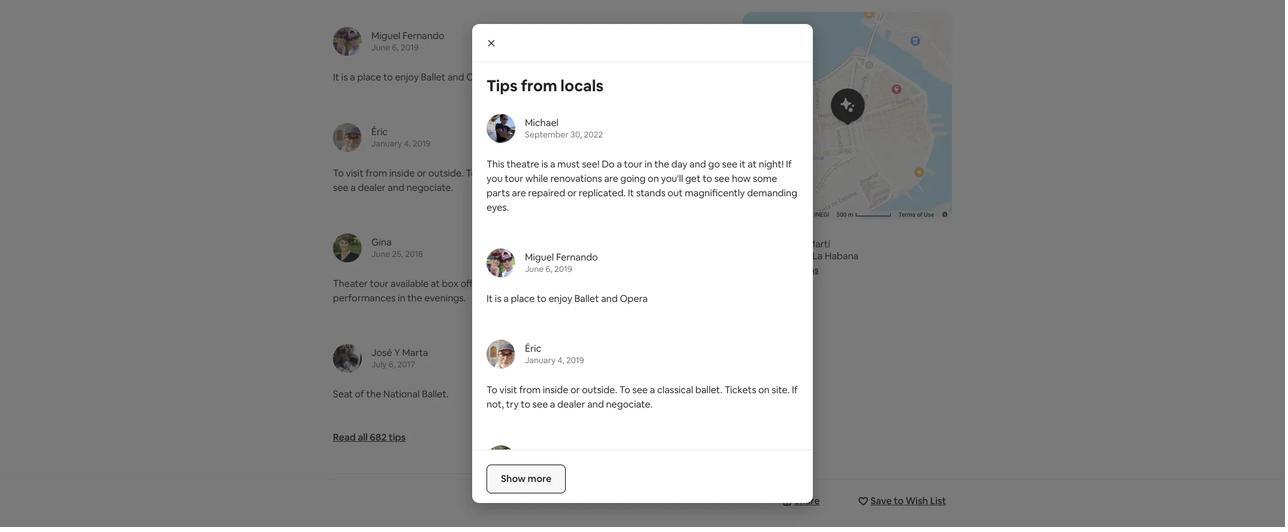 Task type: describe. For each thing, give the bounding box(es) containing it.
terms
[[899, 211, 916, 218]]

0 vertical spatial site.
[[619, 167, 637, 180]]

0 vertical spatial from
[[521, 76, 558, 96]]

this theatre is a must see! do a tour in the day and go see it at night! if you tour while renovations are going on you'll get to see how some parts are repaired or replicated. it stands out magnificently demanding eyes.
[[487, 158, 798, 214]]

show
[[501, 472, 526, 485]]

0 vertical spatial it is a  place to enjoy ballet and opera
[[333, 71, 494, 83]]

theatre
[[507, 158, 540, 170]]

is inside this theatre is a must see! do a tour in the day and go see it at night! if you tour while renovations are going on you'll get to see how some parts are repaired or replicated. it stands out magnificently demanding eyes.
[[542, 158, 548, 170]]

seat of the national ballet.
[[333, 388, 449, 400]]

1 horizontal spatial tour
[[505, 172, 524, 185]]

if inside this theatre is a must see! do a tour in the day and go see it at night! if you tour while renovations are going on you'll get to see how some parts are repaired or replicated. it stands out magnificently demanding eyes.
[[786, 158, 792, 170]]

stands
[[637, 187, 666, 199]]

0 horizontal spatial dealer
[[358, 181, 386, 194]]

save to wish list button
[[857, 489, 953, 513]]

you'll
[[661, 172, 684, 185]]

map
[[768, 211, 780, 218]]

read all 682 tips button
[[327, 426, 412, 450]]

0 vertical spatial éric january 4, 2019
[[372, 125, 431, 149]]

replicated.
[[579, 187, 626, 199]]

terms of use link
[[899, 211, 935, 218]]

performances
[[333, 292, 396, 304]]

1 vertical spatial éric image
[[487, 340, 516, 369]]

get
[[763, 265, 778, 276]]

500
[[837, 211, 847, 218]]

while
[[526, 172, 549, 185]]

0 vertical spatial miguel
[[372, 29, 401, 42]]

place inside tips from locals dialog
[[511, 292, 535, 305]]

fernando inside tips from locals dialog
[[556, 251, 598, 264]]

theater tour available at box office. beautifully restored theater. open for performances in the evenings.
[[333, 277, 653, 304]]

box
[[442, 277, 459, 290]]

2 horizontal spatial on
[[759, 384, 770, 396]]

0 vertical spatial or
[[417, 167, 427, 180]]

evenings.
[[425, 292, 466, 304]]

0 vertical spatial 6,
[[392, 42, 399, 53]]

read
[[333, 431, 356, 444]]

you
[[487, 172, 503, 185]]

more
[[528, 472, 552, 485]]

for
[[640, 277, 653, 290]]

this
[[487, 158, 505, 170]]

30,
[[571, 129, 582, 140]]

must
[[558, 158, 580, 170]]

at inside theater tour available at box office. beautifully restored theater. open for performances in the evenings.
[[431, 277, 440, 290]]

use
[[925, 211, 935, 218]]

office.
[[461, 277, 488, 290]]

458
[[763, 238, 779, 250]]

2 vertical spatial from
[[520, 384, 541, 396]]

save to wish list
[[871, 495, 947, 507]]

theater.
[[579, 277, 613, 290]]

0 horizontal spatial enjoy
[[395, 71, 419, 83]]

0 vertical spatial classical
[[504, 167, 540, 180]]

1 horizontal spatial éric image
[[487, 340, 516, 369]]

inegi
[[815, 211, 830, 218]]

things
[[372, 488, 403, 502]]

map region
[[735, 0, 1042, 251]]

try inside tips from locals dialog
[[506, 398, 519, 411]]

0 horizontal spatial on
[[605, 167, 616, 180]]

terms of use
[[899, 211, 935, 218]]

read all 682 tips
[[333, 431, 406, 444]]

2018
[[405, 249, 423, 259]]

on inside this theatre is a must see! do a tour in the day and go see it at night! if you tour while renovations are going on you'll get to see how some parts are repaired or replicated. it stands out magnificently demanding eyes.
[[648, 172, 659, 185]]

do
[[602, 158, 615, 170]]

negociate. inside tips from locals dialog
[[606, 398, 653, 411]]

to visit from inside or outside. to see a classical ballet. tickets on site. if not, try to see a dealer and negociate. for the bottommost éric icon
[[487, 384, 798, 411]]

0 horizontal spatial january
[[372, 138, 402, 149]]

500 m button
[[833, 211, 896, 219]]

2022
[[584, 129, 603, 140]]

martí
[[808, 238, 831, 250]]

list
[[931, 495, 947, 507]]

it
[[740, 158, 746, 170]]

visit inside tips from locals dialog
[[500, 384, 517, 396]]

y
[[394, 346, 400, 359]]

if for éric icon to the top
[[639, 167, 645, 180]]

to inside "button"
[[894, 495, 904, 507]]

0 horizontal spatial it
[[333, 71, 339, 83]]

map data ©2023 inegi
[[768, 211, 830, 218]]

if for right éric image
[[792, 384, 798, 396]]

2 la from the left
[[813, 250, 823, 262]]

2017
[[398, 359, 415, 370]]

unique things to do nearby
[[333, 488, 470, 502]]

©2023
[[795, 211, 813, 218]]

2 vertical spatial the
[[367, 388, 381, 400]]

the inside this theatre is a must see! do a tour in the day and go see it at night! if you tour while renovations are going on you'll get to see how some parts are repaired or replicated. it stands out magnificently demanding eyes.
[[655, 158, 670, 170]]

wish
[[906, 495, 929, 507]]

unique
[[333, 488, 369, 502]]

ballet.
[[422, 388, 449, 400]]

m
[[849, 211, 854, 218]]

available
[[391, 277, 429, 290]]

june inside tips from locals dialog
[[525, 264, 544, 274]]

josé
[[372, 346, 392, 359]]

2 vertical spatial it
[[487, 292, 493, 305]]

renovations
[[551, 172, 602, 185]]

do
[[419, 488, 433, 502]]

de
[[794, 238, 806, 250]]

out
[[668, 187, 683, 199]]

show more
[[501, 472, 552, 485]]

seat
[[333, 388, 353, 400]]

0 vertical spatial éric image
[[333, 123, 362, 152]]

go
[[709, 158, 720, 170]]

restored
[[539, 277, 577, 290]]

0 vertical spatial outside.
[[429, 167, 464, 180]]

0 vertical spatial tour
[[624, 158, 643, 170]]

marta
[[403, 346, 429, 359]]

0 horizontal spatial éric
[[372, 125, 388, 138]]

parts
[[487, 187, 510, 199]]

0 horizontal spatial miguel fernando june 6, 2019
[[372, 29, 445, 53]]

nearby
[[435, 488, 470, 502]]

inside inside tips from locals dialog
[[543, 384, 569, 396]]

0 horizontal spatial negociate.
[[407, 181, 454, 194]]

not, inside tips from locals dialog
[[487, 398, 504, 411]]

habana
[[825, 250, 859, 262]]

how
[[732, 172, 751, 185]]

repaired
[[528, 187, 566, 199]]

it inside this theatre is a must see! do a tour in the day and go see it at night! if you tour while renovations are going on you'll get to see how some parts are repaired or replicated. it stands out magnificently demanding eyes.
[[628, 187, 634, 199]]

night!
[[759, 158, 784, 170]]

going
[[621, 172, 646, 185]]

458 p.º de martí la habana, la habana get directions
[[763, 238, 859, 276]]

4, for top éric image
[[404, 138, 411, 149]]

gina for gina
[[525, 448, 546, 460]]

tips
[[487, 76, 518, 96]]

gina june 25, 2018
[[372, 236, 423, 259]]

classical inside tips from locals dialog
[[658, 384, 694, 396]]

0 horizontal spatial opera
[[467, 71, 494, 83]]

michael
[[525, 116, 559, 129]]



Task type: locate. For each thing, give the bounding box(es) containing it.
la up get
[[763, 250, 773, 262]]

some
[[753, 172, 778, 185]]

2 vertical spatial or
[[571, 384, 580, 396]]

1 horizontal spatial visit
[[500, 384, 517, 396]]

4, inside tips from locals dialog
[[558, 355, 565, 366]]

gina up more
[[525, 448, 546, 460]]

6, up restored on the left bottom of the page
[[546, 264, 553, 274]]

in down available at the bottom
[[398, 292, 406, 304]]

0 vertical spatial visit
[[346, 167, 364, 180]]

2 vertical spatial tour
[[370, 277, 389, 290]]

1 vertical spatial or
[[568, 187, 577, 199]]

1 horizontal spatial dealer
[[558, 398, 586, 411]]

is down beautifully
[[495, 292, 502, 305]]

fernando
[[403, 29, 445, 42], [556, 251, 598, 264]]

4, for the bottommost éric icon
[[558, 355, 565, 366]]

éric january 4, 2019 inside tips from locals dialog
[[525, 342, 585, 366]]

0 horizontal spatial of
[[355, 388, 364, 400]]

1 horizontal spatial try
[[666, 167, 679, 180]]

0 vertical spatial gina
[[372, 236, 392, 249]]

september
[[525, 129, 569, 140]]

it down going
[[628, 187, 634, 199]]

habana,
[[775, 250, 811, 262]]

682
[[370, 431, 387, 444]]

it down miguel fernando image
[[333, 71, 339, 83]]

theater
[[333, 277, 368, 290]]

1 horizontal spatial outside.
[[582, 384, 618, 396]]

la
[[763, 250, 773, 262], [813, 250, 823, 262]]

2 vertical spatial is
[[495, 292, 502, 305]]

0 vertical spatial of
[[918, 211, 923, 218]]

2 horizontal spatial the
[[655, 158, 670, 170]]

1 horizontal spatial 4,
[[558, 355, 565, 366]]

josé y marta image
[[333, 344, 362, 373], [333, 344, 362, 373]]

6, inside josé y marta july 6, 2017
[[389, 359, 396, 370]]

data
[[782, 211, 794, 218]]

6, inside tips from locals dialog
[[546, 264, 553, 274]]

0 vertical spatial inside
[[389, 167, 415, 180]]

miguel fernando image
[[333, 27, 362, 56], [487, 249, 516, 277], [487, 249, 516, 277]]

to visit from inside or outside. to see a classical ballet. tickets on site. if not, try to see a dealer and negociate. inside tips from locals dialog
[[487, 384, 798, 411]]

june inside gina june 25, 2018
[[372, 249, 390, 259]]

gina for gina june 25, 2018
[[372, 236, 392, 249]]

tips from locals
[[487, 76, 604, 96]]

save
[[871, 495, 892, 507]]

in up going
[[645, 158, 653, 170]]

éric image
[[333, 123, 362, 152], [487, 340, 516, 369]]

tickets
[[571, 167, 603, 180], [725, 384, 757, 396]]

june left 25, on the left top of the page
[[372, 249, 390, 259]]

in inside theater tour available at box office. beautifully restored theater. open for performances in the evenings.
[[398, 292, 406, 304]]

gina inside gina june 25, 2018
[[372, 236, 392, 249]]

miguel fernando june 6, 2019 inside tips from locals dialog
[[525, 251, 598, 274]]

open
[[615, 277, 638, 290]]

1 vertical spatial éric
[[525, 342, 542, 355]]

0 horizontal spatial inside
[[389, 167, 415, 180]]

2 horizontal spatial is
[[542, 158, 548, 170]]

1 horizontal spatial place
[[511, 292, 535, 305]]

get directions link
[[763, 265, 819, 276]]

the left the national in the bottom of the page
[[367, 388, 381, 400]]

demanding
[[748, 187, 798, 199]]

ballet. for éric icon to the top
[[542, 167, 569, 180]]

25,
[[392, 249, 404, 259]]

1 vertical spatial place
[[511, 292, 535, 305]]

june up beautifully
[[525, 264, 544, 274]]

are right parts at the left top of the page
[[512, 187, 526, 199]]

gina inside tips from locals dialog
[[525, 448, 546, 460]]

500 m
[[837, 211, 855, 218]]

0 vertical spatial at
[[748, 158, 757, 170]]

enjoy inside tips from locals dialog
[[549, 292, 573, 305]]

miguel inside tips from locals dialog
[[525, 251, 554, 264]]

1 vertical spatial visit
[[500, 384, 517, 396]]

july
[[372, 359, 387, 370]]

june
[[372, 42, 390, 53], [372, 249, 390, 259], [525, 264, 544, 274]]

of for terms
[[918, 211, 923, 218]]

0 horizontal spatial miguel
[[372, 29, 401, 42]]

it is a  place to enjoy ballet and opera inside tips from locals dialog
[[487, 292, 648, 305]]

0 vertical spatial dealer
[[358, 181, 386, 194]]

1 vertical spatial miguel fernando june 6, 2019
[[525, 251, 598, 274]]

eyes.
[[487, 201, 509, 214]]

1 vertical spatial june
[[372, 249, 390, 259]]

directions
[[779, 265, 819, 276]]

1 vertical spatial january
[[525, 355, 556, 366]]

visit
[[346, 167, 364, 180], [500, 384, 517, 396]]

in inside this theatre is a must see! do a tour in the day and go see it at night! if you tour while renovations are going on you'll get to see how some parts are repaired or replicated. it stands out magnificently demanding eyes.
[[645, 158, 653, 170]]

to visit from inside or outside. to see a classical ballet. tickets on site. if not, try to see a dealer and negociate.
[[333, 167, 691, 194], [487, 384, 798, 411]]

miguel
[[372, 29, 401, 42], [525, 251, 554, 264]]

miguel fernando image
[[333, 27, 362, 56]]

of right seat
[[355, 388, 364, 400]]

4,
[[404, 138, 411, 149], [558, 355, 565, 366]]

report errors in the road map or imagery to google image
[[942, 211, 949, 218]]

0 vertical spatial éric
[[372, 125, 388, 138]]

see
[[723, 158, 738, 170], [479, 167, 495, 180], [715, 172, 730, 185], [333, 181, 349, 194], [633, 384, 648, 396], [533, 398, 548, 411]]

1 horizontal spatial fernando
[[556, 251, 598, 264]]

0 horizontal spatial tour
[[370, 277, 389, 290]]

0 horizontal spatial ballet
[[421, 71, 446, 83]]

1 horizontal spatial opera
[[620, 292, 648, 305]]

0 vertical spatial try
[[666, 167, 679, 180]]

ballet inside tips from locals dialog
[[575, 292, 599, 305]]

1 vertical spatial miguel
[[525, 251, 554, 264]]

dealer inside tips from locals dialog
[[558, 398, 586, 411]]

ballet
[[421, 71, 446, 83], [575, 292, 599, 305]]

a
[[350, 71, 355, 83], [550, 158, 556, 170], [617, 158, 622, 170], [497, 167, 502, 180], [351, 181, 356, 194], [504, 292, 509, 305], [650, 384, 656, 396], [550, 398, 556, 411]]

1 horizontal spatial of
[[918, 211, 923, 218]]

1 horizontal spatial ballet
[[575, 292, 599, 305]]

0 vertical spatial opera
[[467, 71, 494, 83]]

june right miguel fernando image
[[372, 42, 390, 53]]

2019
[[401, 42, 419, 53], [413, 138, 431, 149], [555, 264, 573, 274], [567, 355, 585, 366]]

tips
[[389, 431, 406, 444]]

gina
[[372, 236, 392, 249], [525, 448, 546, 460]]

and inside this theatre is a must see! do a tour in the day and go see it at night! if you tour while renovations are going on you'll get to see how some parts are repaired or replicated. it stands out magnificently demanding eyes.
[[690, 158, 707, 170]]

1 horizontal spatial not,
[[647, 167, 664, 180]]

miguel up restored on the left bottom of the page
[[525, 251, 554, 264]]

locals
[[561, 76, 604, 96]]

2 horizontal spatial tour
[[624, 158, 643, 170]]

at right the it
[[748, 158, 757, 170]]

is down miguel fernando image
[[342, 71, 348, 83]]

of for seat
[[355, 388, 364, 400]]

the left day
[[655, 158, 670, 170]]

1 horizontal spatial negociate.
[[606, 398, 653, 411]]

from
[[521, 76, 558, 96], [366, 167, 387, 180], [520, 384, 541, 396]]

1 vertical spatial it is a  place to enjoy ballet and opera
[[487, 292, 648, 305]]

0 horizontal spatial place
[[357, 71, 381, 83]]

or
[[417, 167, 427, 180], [568, 187, 577, 199], [571, 384, 580, 396]]

0 vertical spatial ballet.
[[542, 167, 569, 180]]

0 horizontal spatial fernando
[[403, 29, 445, 42]]

1 horizontal spatial classical
[[658, 384, 694, 396]]

6, right miguel fernando image
[[392, 42, 399, 53]]

tour up going
[[624, 158, 643, 170]]

1 horizontal spatial it
[[487, 292, 493, 305]]

0 horizontal spatial visit
[[346, 167, 364, 180]]

josé y marta july 6, 2017
[[372, 346, 429, 370]]

1 vertical spatial dealer
[[558, 398, 586, 411]]

to
[[333, 167, 344, 180], [466, 167, 477, 180], [487, 384, 498, 396], [620, 384, 631, 396]]

éric image
[[333, 123, 362, 152], [487, 340, 516, 369]]

tips from locals dialog
[[472, 24, 813, 527]]

0 vertical spatial june
[[372, 42, 390, 53]]

0 vertical spatial miguel fernando june 6, 2019
[[372, 29, 445, 53]]

the inside theater tour available at box office. beautifully restored theater. open for performances in the evenings.
[[408, 292, 423, 304]]

tickets inside tips from locals dialog
[[725, 384, 757, 396]]

1 horizontal spatial miguel
[[525, 251, 554, 264]]

1 vertical spatial 4,
[[558, 355, 565, 366]]

1 horizontal spatial are
[[605, 172, 619, 185]]

0 vertical spatial fernando
[[403, 29, 445, 42]]

1 vertical spatial tickets
[[725, 384, 757, 396]]

1 vertical spatial opera
[[620, 292, 648, 305]]

magnificently
[[685, 187, 745, 199]]

0 horizontal spatial try
[[506, 398, 519, 411]]

are
[[605, 172, 619, 185], [512, 187, 526, 199]]

place down beautifully
[[511, 292, 535, 305]]

negociate.
[[407, 181, 454, 194], [606, 398, 653, 411]]

0 horizontal spatial classical
[[504, 167, 540, 180]]

ballet. inside tips from locals dialog
[[696, 384, 723, 396]]

tour up performances on the left bottom of page
[[370, 277, 389, 290]]

january
[[372, 138, 402, 149], [525, 355, 556, 366]]

2 horizontal spatial it
[[628, 187, 634, 199]]

outside. inside tips from locals dialog
[[582, 384, 618, 396]]

tour down theatre
[[505, 172, 524, 185]]

beautifully
[[490, 277, 537, 290]]

of left use on the right top
[[918, 211, 923, 218]]

day
[[672, 158, 688, 170]]

0 horizontal spatial are
[[512, 187, 526, 199]]

1 vertical spatial enjoy
[[549, 292, 573, 305]]

dealer
[[358, 181, 386, 194], [558, 398, 586, 411]]

éric january 4, 2019
[[372, 125, 431, 149], [525, 342, 585, 366]]

0 vertical spatial is
[[342, 71, 348, 83]]

national
[[384, 388, 420, 400]]

6, right july
[[389, 359, 396, 370]]

0 vertical spatial the
[[655, 158, 670, 170]]

0 horizontal spatial not,
[[487, 398, 504, 411]]

0 vertical spatial 4,
[[404, 138, 411, 149]]

0 vertical spatial are
[[605, 172, 619, 185]]

1 vertical spatial outside.
[[582, 384, 618, 396]]

1 vertical spatial gina
[[525, 448, 546, 460]]

0 horizontal spatial ballet.
[[542, 167, 569, 180]]

michael september 30, 2022
[[525, 116, 603, 140]]

1 horizontal spatial gina
[[525, 448, 546, 460]]

tickets for top éric image
[[571, 167, 603, 180]]

place down miguel fernando image
[[357, 71, 381, 83]]

gina image
[[333, 234, 362, 262], [333, 234, 362, 262]]

1 horizontal spatial enjoy
[[549, 292, 573, 305]]

site.
[[619, 167, 637, 180], [772, 384, 790, 396]]

0 vertical spatial it
[[333, 71, 339, 83]]

show more button
[[487, 465, 566, 493]]

miguel right miguel fernando image
[[372, 29, 401, 42]]

1 horizontal spatial site.
[[772, 384, 790, 396]]

gina left 25, on the left top of the page
[[372, 236, 392, 249]]

1 la from the left
[[763, 250, 773, 262]]

1 vertical spatial éric image
[[487, 340, 516, 369]]

p.º
[[781, 238, 792, 250]]

is up while
[[542, 158, 548, 170]]

la right de
[[813, 250, 823, 262]]

in
[[645, 158, 653, 170], [398, 292, 406, 304]]

1 vertical spatial it
[[628, 187, 634, 199]]

1 horizontal spatial in
[[645, 158, 653, 170]]

0 vertical spatial negociate.
[[407, 181, 454, 194]]

tickets for the bottommost éric icon
[[725, 384, 757, 396]]

1 horizontal spatial tickets
[[725, 384, 757, 396]]

and
[[448, 71, 465, 83], [690, 158, 707, 170], [388, 181, 405, 194], [602, 292, 618, 305], [588, 398, 604, 411]]

0 horizontal spatial site.
[[619, 167, 637, 180]]

if
[[786, 158, 792, 170], [639, 167, 645, 180], [792, 384, 798, 396]]

at inside this theatre is a must see! do a tour in the day and go see it at night! if you tour while renovations are going on you'll get to see how some parts are repaired or replicated. it stands out magnificently demanding eyes.
[[748, 158, 757, 170]]

are down 'do'
[[605, 172, 619, 185]]

classical
[[504, 167, 540, 180], [658, 384, 694, 396]]

opera inside tips from locals dialog
[[620, 292, 648, 305]]

opera
[[467, 71, 494, 83], [620, 292, 648, 305]]

at left box
[[431, 277, 440, 290]]

get
[[686, 172, 701, 185]]

1 vertical spatial the
[[408, 292, 423, 304]]

1 horizontal spatial ballet.
[[696, 384, 723, 396]]

to visit from inside or outside. to see a classical ballet. tickets on site. if not, try to see a dealer and negociate. for top éric image
[[333, 167, 691, 194]]

ballet.
[[542, 167, 569, 180], [696, 384, 723, 396]]

michael image
[[487, 114, 516, 143], [487, 114, 516, 143]]

0 vertical spatial enjoy
[[395, 71, 419, 83]]

share button
[[781, 489, 827, 513]]

it is a  place to enjoy ballet and opera
[[333, 71, 494, 83], [487, 292, 648, 305]]

1 vertical spatial from
[[366, 167, 387, 180]]

éric
[[372, 125, 388, 138], [525, 342, 542, 355]]

see!
[[582, 158, 600, 170]]

it down office.
[[487, 292, 493, 305]]

or inside this theatre is a must see! do a tour in the day and go see it at night! if you tour while renovations are going on you'll get to see how some parts are repaired or replicated. it stands out magnificently demanding eyes.
[[568, 187, 577, 199]]

0 horizontal spatial gina
[[372, 236, 392, 249]]

1 vertical spatial éric january 4, 2019
[[525, 342, 585, 366]]

tour inside theater tour available at box office. beautifully restored theater. open for performances in the evenings.
[[370, 277, 389, 290]]

0 vertical spatial ballet
[[421, 71, 446, 83]]

0 horizontal spatial at
[[431, 277, 440, 290]]

site. inside tips from locals dialog
[[772, 384, 790, 396]]

ballet. for right éric image
[[696, 384, 723, 396]]

to inside this theatre is a must see! do a tour in the day and go see it at night! if you tour while renovations are going on you'll get to see how some parts are repaired or replicated. it stands out magnificently demanding eyes.
[[703, 172, 713, 185]]

éric inside tips from locals dialog
[[525, 342, 542, 355]]

0 vertical spatial éric image
[[333, 123, 362, 152]]

0 horizontal spatial 4,
[[404, 138, 411, 149]]

of
[[918, 211, 923, 218], [355, 388, 364, 400]]

the down available at the bottom
[[408, 292, 423, 304]]

january inside tips from locals dialog
[[525, 355, 556, 366]]



Task type: vqa. For each thing, say whether or not it's contained in the screenshot.
enjoy
yes



